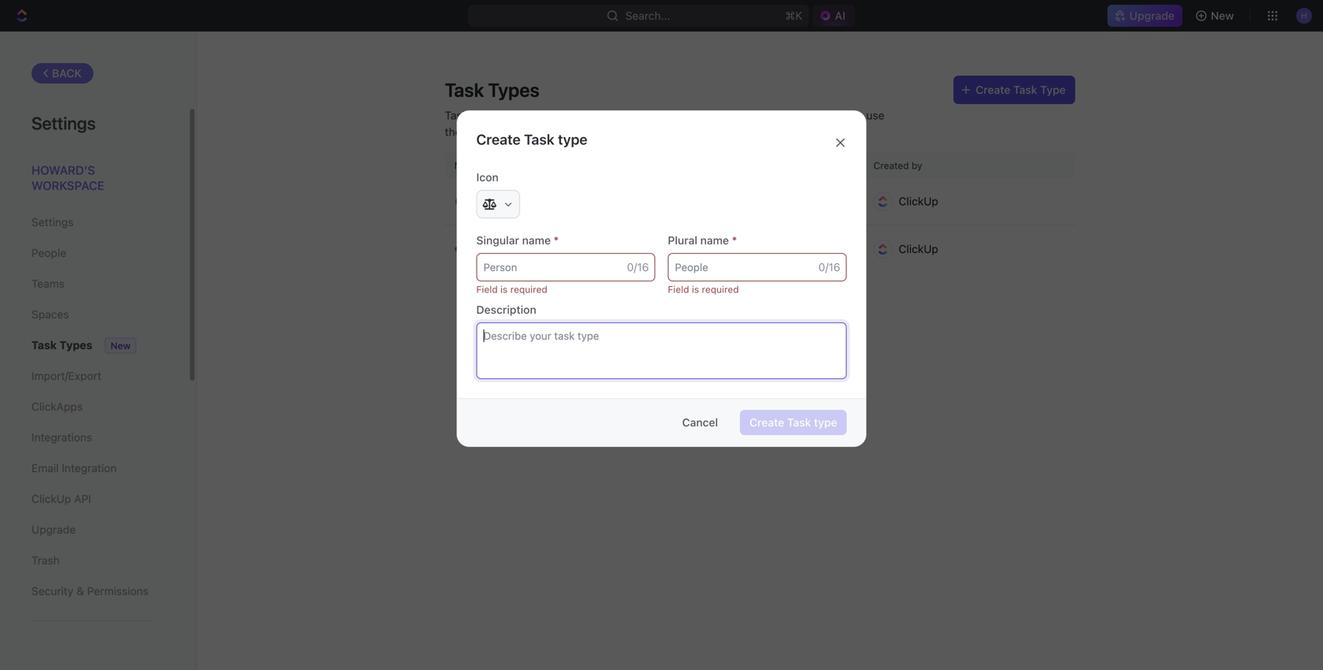 Task type: locate. For each thing, give the bounding box(es) containing it.
by
[[912, 160, 923, 171]]

* up people field
[[732, 234, 737, 247]]

clickup
[[899, 195, 939, 208], [899, 242, 939, 255], [32, 492, 71, 505]]

settings link
[[32, 209, 157, 236]]

clickup.
[[617, 109, 660, 122]]

1 horizontal spatial field is required
[[668, 284, 739, 295]]

api
[[74, 492, 91, 505]]

create task type
[[976, 83, 1066, 96]]

plural name *
[[668, 234, 737, 247]]

name right plural
[[701, 234, 729, 247]]

2 field is required from the left
[[668, 284, 739, 295]]

is
[[501, 284, 508, 295], [692, 284, 699, 295]]

security
[[32, 585, 73, 598]]

0/16 for plural name *
[[819, 261, 841, 274]]

1 horizontal spatial task types
[[445, 79, 540, 101]]

workspace
[[32, 179, 104, 192]]

0 vertical spatial upgrade
[[1130, 9, 1175, 22]]

to
[[853, 109, 864, 122]]

1 vertical spatial upgrade link
[[32, 516, 157, 543]]

0 vertical spatial create
[[976, 83, 1011, 96]]

0 horizontal spatial is
[[501, 284, 508, 295]]

created
[[874, 160, 909, 171]]

security & permissions
[[32, 585, 149, 598]]

anything
[[559, 109, 603, 122]]

0 horizontal spatial create task type
[[477, 131, 588, 148]]

1 field from the left
[[477, 284, 498, 295]]

0 vertical spatial clickup
[[899, 195, 939, 208]]

field for plural name
[[668, 284, 689, 295]]

field is required down plural name *
[[668, 284, 739, 295]]

0 horizontal spatial tasks
[[445, 109, 474, 122]]

new button
[[1189, 3, 1244, 28]]

0 horizontal spatial task types
[[32, 339, 92, 352]]

1 vertical spatial for
[[474, 125, 488, 138]]

1 horizontal spatial is
[[692, 284, 699, 295]]

0 horizontal spatial required
[[511, 284, 548, 295]]

2 is from the left
[[692, 284, 699, 295]]

is down plural name *
[[692, 284, 699, 295]]

settings up people at the top of the page
[[32, 216, 74, 229]]

1 horizontal spatial upgrade
[[1130, 9, 1175, 22]]

1 vertical spatial task types
[[32, 339, 92, 352]]

howard's workspace
[[32, 163, 104, 192]]

2 0/16 from the left
[[819, 261, 841, 274]]

create left type
[[976, 83, 1011, 96]]

settings
[[32, 113, 96, 133], [32, 216, 74, 229]]

(default)
[[507, 196, 545, 207]]

name right the singular
[[522, 234, 551, 247]]

clickapps link
[[32, 393, 157, 420]]

1 horizontal spatial tasks
[[822, 109, 851, 122]]

2 vertical spatial clickup
[[32, 492, 71, 505]]

0 horizontal spatial upgrade link
[[32, 516, 157, 543]]

settings element
[[0, 32, 197, 670]]

upgrade link left new button
[[1108, 5, 1183, 27]]

1 vertical spatial type
[[814, 416, 838, 429]]

1 vertical spatial create task type
[[750, 416, 838, 429]]

1 horizontal spatial create task type
[[750, 416, 838, 429]]

0 vertical spatial type
[[558, 131, 588, 148]]

tasks
[[445, 109, 474, 122], [822, 109, 851, 122]]

tasks left to
[[822, 109, 851, 122]]

2 required from the left
[[702, 284, 739, 295]]

for down can
[[474, 125, 488, 138]]

is for plural
[[692, 284, 699, 295]]

upgrade inside settings element
[[32, 523, 76, 536]]

them
[[445, 125, 471, 138]]

0 vertical spatial settings
[[32, 113, 96, 133]]

0 horizontal spatial name
[[522, 234, 551, 247]]

settings up howard's
[[32, 113, 96, 133]]

required down people field
[[702, 284, 739, 295]]

1 horizontal spatial for
[[542, 109, 556, 122]]

field
[[477, 284, 498, 295], [668, 284, 689, 295]]

clickup api
[[32, 492, 91, 505]]

0 horizontal spatial create
[[477, 131, 521, 148]]

1 horizontal spatial field
[[668, 284, 689, 295]]

0 horizontal spatial new
[[111, 340, 131, 351]]

field up description
[[477, 284, 498, 295]]

people
[[32, 246, 66, 259]]

0 horizontal spatial 0/16
[[627, 261, 649, 274]]

* for singular name *
[[554, 234, 559, 247]]

is up description
[[501, 284, 508, 295]]

task types
[[445, 79, 540, 101], [32, 339, 92, 352]]

2 name from the left
[[701, 234, 729, 247]]

1 vertical spatial new
[[111, 340, 131, 351]]

create task type button
[[954, 76, 1076, 104]]

0 horizontal spatial field
[[477, 284, 498, 295]]

integrations link
[[32, 424, 157, 451]]

types up the 'be'
[[488, 79, 540, 101]]

1 vertical spatial upgrade
[[32, 523, 76, 536]]

1 horizontal spatial types
[[488, 79, 540, 101]]

upgrade left new button
[[1130, 9, 1175, 22]]

clickup inside settings element
[[32, 492, 71, 505]]

clickapps
[[32, 400, 83, 413]]

0 vertical spatial for
[[542, 109, 556, 122]]

*
[[554, 234, 559, 247], [732, 234, 737, 247]]

1 name from the left
[[522, 234, 551, 247]]

1 required from the left
[[511, 284, 548, 295]]

task types up can
[[445, 79, 540, 101]]

type
[[1041, 83, 1066, 96]]

1 horizontal spatial name
[[701, 234, 729, 247]]

1 field is required from the left
[[477, 284, 548, 295]]

2 vertical spatial create
[[750, 416, 785, 429]]

upgrade
[[1130, 9, 1175, 22], [32, 523, 76, 536]]

singular
[[477, 234, 519, 247]]

spaces
[[32, 308, 69, 321]]

cancel
[[682, 416, 718, 429]]

People field
[[668, 253, 847, 281]]

0/16
[[627, 261, 649, 274], [819, 261, 841, 274]]

1 vertical spatial types
[[59, 339, 92, 352]]

type
[[558, 131, 588, 148], [814, 416, 838, 429]]

1 * from the left
[[554, 234, 559, 247]]

2 * from the left
[[732, 234, 737, 247]]

can
[[477, 109, 495, 122]]

0 horizontal spatial field is required
[[477, 284, 548, 295]]

tasks up them
[[445, 109, 474, 122]]

1 horizontal spatial 0/16
[[819, 261, 841, 274]]

&
[[76, 585, 84, 598]]

security & permissions link
[[32, 578, 157, 605]]

0 horizontal spatial for
[[474, 125, 488, 138]]

clickup for task
[[899, 195, 939, 208]]

1 tasks from the left
[[445, 109, 474, 122]]

create right cancel
[[750, 416, 785, 429]]

field is required up description
[[477, 284, 548, 295]]

1 horizontal spatial create
[[750, 416, 785, 429]]

task
[[445, 79, 484, 101], [1014, 83, 1038, 96], [524, 131, 555, 148], [480, 195, 504, 208], [32, 339, 57, 352], [788, 416, 811, 429]]

be
[[498, 109, 511, 122]]

things
[[491, 125, 523, 138]]

new
[[1211, 9, 1235, 22], [111, 340, 131, 351]]

create task type button
[[740, 410, 847, 435]]

⌘k
[[786, 9, 803, 22]]

1 horizontal spatial upgrade link
[[1108, 5, 1183, 27]]

* up person field
[[554, 234, 559, 247]]

field is required for plural
[[668, 284, 739, 295]]

types
[[488, 79, 540, 101], [59, 339, 92, 352]]

1on1s.
[[729, 125, 760, 138]]

and
[[757, 109, 776, 122]]

field is required
[[477, 284, 548, 295], [668, 284, 739, 295]]

1 vertical spatial create
[[477, 131, 521, 148]]

for up the epics,
[[542, 109, 556, 122]]

create task type
[[477, 131, 588, 148], [750, 416, 838, 429]]

upgrade down clickup api
[[32, 523, 76, 536]]

0 horizontal spatial *
[[554, 234, 559, 247]]

create down the 'be'
[[477, 131, 521, 148]]

email
[[32, 462, 59, 475]]

field down plural
[[668, 284, 689, 295]]

0 vertical spatial upgrade link
[[1108, 5, 1183, 27]]

create
[[976, 83, 1011, 96], [477, 131, 521, 148], [750, 416, 785, 429]]

1 horizontal spatial required
[[702, 284, 739, 295]]

permissions
[[87, 585, 149, 598]]

0 horizontal spatial upgrade
[[32, 523, 76, 536]]

name for plural
[[701, 234, 729, 247]]

1 horizontal spatial type
[[814, 416, 838, 429]]

icon
[[477, 171, 499, 184]]

1 horizontal spatial new
[[1211, 9, 1235, 22]]

epics,
[[546, 125, 576, 138]]

2 field from the left
[[668, 284, 689, 295]]

task types up import/export
[[32, 339, 92, 352]]

0 vertical spatial new
[[1211, 9, 1235, 22]]

invoices,
[[681, 125, 726, 138]]

1 vertical spatial clickup
[[899, 242, 939, 255]]

1 is from the left
[[501, 284, 508, 295]]

1 vertical spatial settings
[[32, 216, 74, 229]]

0 horizontal spatial types
[[59, 339, 92, 352]]

upgrade link
[[1108, 5, 1183, 27], [32, 516, 157, 543]]

required up description
[[511, 284, 548, 295]]

1 horizontal spatial *
[[732, 234, 737, 247]]

type inside create task type button
[[814, 416, 838, 429]]

1 0/16 from the left
[[627, 261, 649, 274]]

types up import/export
[[59, 339, 92, 352]]

customize
[[663, 109, 717, 122]]

for
[[542, 109, 556, 122], [474, 125, 488, 138]]

name
[[522, 234, 551, 247], [701, 234, 729, 247]]

integration
[[62, 462, 117, 475]]

required
[[511, 284, 548, 295], [702, 284, 739, 295]]

upgrade link up trash link at the bottom left
[[32, 516, 157, 543]]



Task type: vqa. For each thing, say whether or not it's contained in the screenshot.
tree
no



Task type: describe. For each thing, give the bounding box(es) containing it.
like
[[526, 125, 543, 138]]

task (default)
[[480, 195, 545, 208]]

tasks can be used for anything in clickup. customize names and icons of tasks to use them for things like epics, customers, people, invoices, 1on1s.
[[445, 109, 885, 138]]

in
[[606, 109, 614, 122]]

teams link
[[32, 270, 157, 297]]

task inside settings element
[[32, 339, 57, 352]]

required for singular
[[511, 284, 548, 295]]

2 horizontal spatial create
[[976, 83, 1011, 96]]

name
[[454, 160, 480, 171]]

email integration
[[32, 462, 117, 475]]

back
[[52, 67, 82, 80]]

singular name *
[[477, 234, 559, 247]]

0 vertical spatial task types
[[445, 79, 540, 101]]

integrations
[[32, 431, 92, 444]]

trash
[[32, 554, 60, 567]]

is for singular
[[501, 284, 508, 295]]

cancel button
[[673, 410, 728, 435]]

customers,
[[579, 125, 637, 138]]

used
[[514, 109, 539, 122]]

search...
[[626, 9, 671, 22]]

Person field
[[477, 253, 656, 281]]

field is required for singular
[[477, 284, 548, 295]]

of
[[809, 109, 819, 122]]

spaces link
[[32, 301, 157, 328]]

names
[[720, 109, 754, 122]]

0 horizontal spatial type
[[558, 131, 588, 148]]

email integration link
[[32, 455, 157, 482]]

import/export link
[[32, 363, 157, 389]]

clickup for milestone
[[899, 242, 939, 255]]

trash link
[[32, 547, 157, 574]]

name for singular
[[522, 234, 551, 247]]

new inside button
[[1211, 9, 1235, 22]]

use
[[867, 109, 885, 122]]

create task type inside button
[[750, 416, 838, 429]]

teams
[[32, 277, 65, 290]]

people link
[[32, 240, 157, 266]]

* for plural name *
[[732, 234, 737, 247]]

2 tasks from the left
[[822, 109, 851, 122]]

milestone
[[480, 242, 530, 255]]

howard's
[[32, 163, 95, 177]]

0/16 for singular name *
[[627, 261, 649, 274]]

created by
[[874, 160, 923, 171]]

plural
[[668, 234, 698, 247]]

icons
[[779, 109, 806, 122]]

Describe your task type text field
[[477, 322, 847, 379]]

description
[[477, 303, 537, 316]]

2 settings from the top
[[32, 216, 74, 229]]

1 settings from the top
[[32, 113, 96, 133]]

types inside settings element
[[59, 339, 92, 352]]

import/export
[[32, 369, 101, 382]]

new inside settings element
[[111, 340, 131, 351]]

back link
[[32, 63, 94, 84]]

0 vertical spatial create task type
[[477, 131, 588, 148]]

field for singular name
[[477, 284, 498, 295]]

0 vertical spatial types
[[488, 79, 540, 101]]

required for plural
[[702, 284, 739, 295]]

clickup api link
[[32, 486, 157, 512]]

task types inside settings element
[[32, 339, 92, 352]]

scale balanced image
[[483, 198, 497, 210]]

people,
[[640, 125, 678, 138]]



